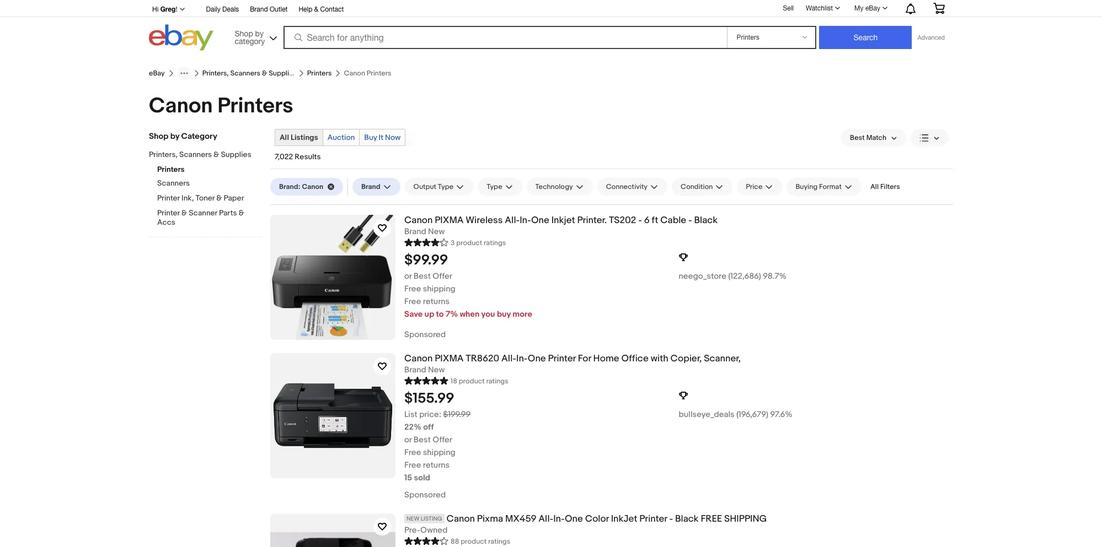 Task type: describe. For each thing, give the bounding box(es) containing it.
neego_store (122,686) 98.7%
[[679, 271, 787, 282]]

ft
[[652, 215, 658, 226]]

shop by category
[[149, 131, 217, 142]]

pre-
[[404, 525, 420, 536]]

shipping inside $99.99 or best offer free shipping free returns save up to 7% when you buy more
[[423, 284, 455, 294]]

neego_store
[[679, 271, 726, 282]]

off
[[423, 422, 434, 433]]

2 vertical spatial ratings
[[488, 538, 510, 546]]

hi
[[152, 6, 158, 13]]

advanced
[[918, 34, 945, 41]]

Search for anything text field
[[285, 27, 725, 48]]

pixma for $155.99
[[435, 354, 464, 365]]

output
[[413, 183, 436, 191]]

brand inside account navigation
[[250, 6, 268, 13]]

(196,679)
[[736, 410, 768, 420]]

it
[[379, 133, 383, 142]]

88
[[451, 538, 459, 546]]

free
[[701, 514, 722, 525]]

0 vertical spatial printers
[[307, 69, 332, 78]]

bullseye_deals (196,679) 97.6%
[[679, 410, 792, 420]]

scanners for printers, scanners & supplies
[[230, 69, 260, 78]]

3 free from the top
[[404, 448, 421, 458]]

for
[[578, 354, 591, 365]]

canon pixma tr8620 all-in-one printer for home office with copier, scanner, image
[[270, 354, 395, 479]]

3 product ratings
[[451, 239, 506, 248]]

category
[[235, 37, 265, 46]]

more
[[513, 309, 532, 320]]

supplies for printers, scanners & supplies
[[269, 69, 297, 78]]

canon pixma wireless all-in-one inkjet printer. ts202 - 6 ft cable - black link
[[404, 215, 953, 227]]

4 free from the top
[[404, 460, 421, 471]]

brand outlet link
[[250, 4, 288, 16]]

auction
[[328, 133, 355, 142]]

ebay inside account navigation
[[865, 4, 880, 12]]

my ebay link
[[848, 2, 892, 15]]

black inside new listing canon pixma mx459 all-in-one color inkjet printer - black free shipping pre-owned
[[675, 514, 699, 525]]

mx459
[[505, 514, 536, 525]]

new inside canon pixma tr8620 all-in-one printer for home office with copier, scanner, brand new
[[428, 365, 445, 376]]

help & contact link
[[299, 4, 344, 16]]

brand outlet
[[250, 6, 288, 13]]

pixma
[[477, 514, 503, 525]]

printer left "ink,"
[[157, 194, 180, 203]]

ratings for $99.99
[[484, 239, 506, 248]]

$99.99
[[404, 252, 448, 269]]

printers, scanners & supplies
[[202, 69, 297, 78]]

with
[[651, 354, 668, 365]]

in- for $99.99
[[520, 215, 531, 226]]

88 product ratings
[[451, 538, 510, 546]]

brand inside canon pixma tr8620 all-in-one printer for home office with copier, scanner, brand new
[[404, 365, 426, 376]]

listings
[[291, 133, 318, 142]]

canon for canon pixma wireless all-in-one inkjet printer. ts202 - 6 ft cable - black brand new
[[404, 215, 433, 226]]

none submit inside shop by category banner
[[819, 26, 912, 49]]

22%
[[404, 422, 421, 433]]

printers, for printers, scanners & supplies printers scanners printer ink, toner & paper printer & scanner parts & accs
[[149, 150, 178, 159]]

or inside $99.99 or best offer free shipping free returns save up to 7% when you buy more
[[404, 271, 412, 282]]

3 product ratings link
[[404, 237, 506, 248]]

0 horizontal spatial -
[[638, 215, 642, 226]]

1 vertical spatial printers, scanners & supplies link
[[149, 150, 254, 161]]

buy
[[364, 133, 377, 142]]

daily deals link
[[206, 4, 239, 16]]

$155.99 list price: $199.99 22% off or best offer free shipping free returns 15 sold
[[404, 390, 471, 484]]

returns inside $155.99 list price: $199.99 22% off or best offer free shipping free returns 15 sold
[[423, 460, 450, 471]]

supplies for printers, scanners & supplies printers scanners printer ink, toner & paper printer & scanner parts & accs
[[221, 150, 251, 159]]

- inside new listing canon pixma mx459 all-in-one color inkjet printer - black free shipping pre-owned
[[669, 514, 673, 525]]

brand inside "dropdown button"
[[361, 183, 380, 191]]

0 vertical spatial printers, scanners & supplies link
[[202, 69, 297, 78]]

sell
[[783, 4, 794, 12]]

printers, for printers, scanners & supplies
[[202, 69, 229, 78]]

one inside new listing canon pixma mx459 all-in-one color inkjet printer - black free shipping pre-owned
[[565, 514, 583, 525]]

shop by category button
[[230, 25, 279, 48]]

advanced link
[[912, 26, 950, 49]]

output type
[[413, 183, 454, 191]]

1 vertical spatial ebay
[[149, 69, 165, 78]]

4.5 out of 5 stars. image for canon
[[404, 237, 448, 248]]

printer & scanner parts & accs link
[[157, 208, 262, 228]]

canon pixma tr8620 all-in-one printer for home office with copier, scanner, link
[[404, 354, 953, 365]]

main content containing $99.99
[[270, 119, 953, 548]]

save
[[404, 309, 423, 320]]

canon printers
[[149, 93, 293, 119]]

18 product ratings
[[451, 377, 508, 386]]

account navigation
[[146, 0, 953, 17]]

1 type from the left
[[438, 183, 454, 191]]

inkjet
[[611, 514, 637, 525]]

product for $99.99
[[456, 239, 482, 248]]

all listings
[[280, 133, 318, 142]]

list
[[404, 410, 417, 420]]

deals
[[222, 6, 239, 13]]

2 type from the left
[[487, 183, 502, 191]]

black inside canon pixma wireless all-in-one inkjet printer. ts202 - 6 ft cable - black brand new
[[694, 215, 718, 226]]

buy it now
[[364, 133, 401, 142]]

2 horizontal spatial -
[[688, 215, 692, 226]]

help & contact
[[299, 6, 344, 13]]

!
[[176, 6, 177, 13]]

top rated plus image
[[679, 253, 688, 262]]

my
[[854, 4, 863, 12]]

view: list view image
[[919, 132, 940, 144]]

copier,
[[670, 354, 702, 365]]

15
[[404, 473, 412, 484]]

canon right brand:
[[302, 183, 323, 191]]

printers, scanners & supplies printers scanners printer ink, toner & paper printer & scanner parts & accs
[[149, 150, 251, 227]]

price button
[[737, 178, 782, 196]]

ts202
[[609, 215, 636, 226]]

parts
[[219, 208, 237, 218]]

$155.99
[[404, 390, 454, 407]]

accs
[[157, 218, 175, 227]]

best inside $155.99 list price: $199.99 22% off or best offer free shipping free returns 15 sold
[[414, 435, 431, 446]]

greg
[[160, 5, 176, 13]]

canon inside new listing canon pixma mx459 all-in-one color inkjet printer - black free shipping pre-owned
[[447, 514, 475, 525]]

connectivity button
[[597, 178, 667, 196]]

scanner
[[189, 208, 217, 218]]

printer ink, toner & paper link
[[157, 194, 262, 204]]

all listings link
[[275, 130, 323, 146]]



Task type: vqa. For each thing, say whether or not it's contained in the screenshot.
bullseye_deals
yes



Task type: locate. For each thing, give the bounding box(es) containing it.
(122,686)
[[728, 271, 761, 282]]

1 vertical spatial printers
[[218, 93, 293, 119]]

supplies up scanners link
[[221, 150, 251, 159]]

brand button
[[352, 178, 400, 196]]

all- inside canon pixma wireless all-in-one inkjet printer. ts202 - 6 ft cable - black brand new
[[505, 215, 520, 226]]

in- inside new listing canon pixma mx459 all-in-one color inkjet printer - black free shipping pre-owned
[[553, 514, 565, 525]]

0 vertical spatial shipping
[[423, 284, 455, 294]]

0 horizontal spatial all
[[280, 133, 289, 142]]

ebay link
[[149, 69, 165, 78]]

in- left color
[[553, 514, 565, 525]]

sponsored down sold
[[404, 490, 446, 501]]

0 horizontal spatial supplies
[[221, 150, 251, 159]]

filters
[[880, 183, 900, 191]]

0 vertical spatial by
[[255, 29, 264, 38]]

- left 6
[[638, 215, 642, 226]]

1 vertical spatial best
[[414, 271, 431, 282]]

all for all listings
[[280, 133, 289, 142]]

& inside account navigation
[[314, 6, 318, 13]]

5.0 out of 5 stars. image
[[404, 376, 448, 386]]

97.6%
[[770, 410, 792, 420]]

shop for shop by category
[[235, 29, 253, 38]]

printers inside printers, scanners & supplies printers scanners printer ink, toner & paper printer & scanner parts & accs
[[157, 165, 185, 174]]

best
[[850, 133, 865, 142], [414, 271, 431, 282], [414, 435, 431, 446]]

ratings down the tr8620
[[486, 377, 508, 386]]

1 vertical spatial or
[[404, 435, 412, 446]]

printer.
[[577, 215, 607, 226]]

1 vertical spatial one
[[528, 354, 546, 365]]

pixma up 3 product ratings link
[[435, 215, 464, 226]]

technology
[[535, 183, 573, 191]]

canon down output
[[404, 215, 433, 226]]

all-
[[505, 215, 520, 226], [501, 354, 516, 365], [538, 514, 553, 525]]

main content
[[270, 119, 953, 548]]

printer right inkjet
[[639, 514, 667, 525]]

1 vertical spatial pixma
[[435, 354, 464, 365]]

new inside new listing canon pixma mx459 all-in-one color inkjet printer - black free shipping pre-owned
[[406, 516, 419, 523]]

best inside dropdown button
[[850, 133, 865, 142]]

scanners link
[[157, 179, 262, 189]]

1 vertical spatial black
[[675, 514, 699, 525]]

new
[[428, 227, 445, 237], [428, 365, 445, 376], [406, 516, 419, 523]]

ratings down pixma
[[488, 538, 510, 546]]

6
[[644, 215, 650, 226]]

1 vertical spatial scanners
[[179, 150, 212, 159]]

2 pixma from the top
[[435, 354, 464, 365]]

one for $99.99
[[531, 215, 549, 226]]

best match
[[850, 133, 886, 142]]

canon up 88 product ratings link
[[447, 514, 475, 525]]

canon for canon printers
[[149, 93, 213, 119]]

buying format button
[[787, 178, 861, 196]]

1 horizontal spatial shop
[[235, 29, 253, 38]]

4.5 out of 5 stars. image for new
[[404, 536, 448, 546]]

shipping up to
[[423, 284, 455, 294]]

top rated plus image
[[679, 392, 688, 400]]

type up wireless
[[487, 183, 502, 191]]

0 horizontal spatial printers
[[157, 165, 185, 174]]

1 vertical spatial supplies
[[221, 150, 251, 159]]

offer inside $99.99 or best offer free shipping free returns save up to 7% when you buy more
[[433, 271, 452, 282]]

1 vertical spatial by
[[170, 131, 179, 142]]

home
[[593, 354, 619, 365]]

18 product ratings link
[[404, 376, 508, 386]]

printer left scanner
[[157, 208, 180, 218]]

buy
[[497, 309, 511, 320]]

now
[[385, 133, 401, 142]]

ratings down wireless
[[484, 239, 506, 248]]

brand left outlet
[[250, 6, 268, 13]]

sponsored for $99.99
[[404, 330, 446, 340]]

watchlist link
[[800, 2, 845, 15]]

in-
[[520, 215, 531, 226], [516, 354, 528, 365], [553, 514, 565, 525]]

when
[[460, 309, 479, 320]]

or down 22%
[[404, 435, 412, 446]]

brand up $99.99
[[404, 227, 426, 237]]

printers, up canon printers
[[202, 69, 229, 78]]

2 sponsored from the top
[[404, 490, 446, 501]]

shop inside shop by category
[[235, 29, 253, 38]]

ratings
[[484, 239, 506, 248], [486, 377, 508, 386], [488, 538, 510, 546]]

by down brand outlet link at left top
[[255, 29, 264, 38]]

buy it now link
[[360, 130, 405, 146]]

product
[[456, 239, 482, 248], [459, 377, 485, 386], [461, 538, 487, 546]]

all- for $155.99
[[501, 354, 516, 365]]

1 vertical spatial all-
[[501, 354, 516, 365]]

1 vertical spatial shop
[[149, 131, 168, 142]]

- left free
[[669, 514, 673, 525]]

- right cable
[[688, 215, 692, 226]]

returns up to
[[423, 297, 450, 307]]

type right output
[[438, 183, 454, 191]]

by inside shop by category
[[255, 29, 264, 38]]

technology button
[[527, 178, 593, 196]]

shop down deals
[[235, 29, 253, 38]]

offer down off
[[433, 435, 452, 446]]

shop by category banner
[[146, 0, 953, 54]]

1 horizontal spatial type
[[487, 183, 502, 191]]

best left the match
[[850, 133, 865, 142]]

2 or from the top
[[404, 435, 412, 446]]

by for category
[[170, 131, 179, 142]]

scanners
[[230, 69, 260, 78], [179, 150, 212, 159], [157, 179, 190, 188]]

or
[[404, 271, 412, 282], [404, 435, 412, 446]]

2 shipping from the top
[[423, 448, 455, 458]]

pixma up 18 product ratings link
[[435, 354, 464, 365]]

all- for $99.99
[[505, 215, 520, 226]]

all inside 'button'
[[870, 183, 879, 191]]

shop left category
[[149, 131, 168, 142]]

supplies left printers link
[[269, 69, 297, 78]]

0 vertical spatial or
[[404, 271, 412, 282]]

0 horizontal spatial shop
[[149, 131, 168, 142]]

1 vertical spatial product
[[459, 377, 485, 386]]

1 or from the top
[[404, 271, 412, 282]]

all for all filters
[[870, 183, 879, 191]]

all- inside canon pixma tr8620 all-in-one printer for home office with copier, scanner, brand new
[[501, 354, 516, 365]]

all filters button
[[866, 178, 904, 196]]

product for $155.99
[[459, 377, 485, 386]]

you
[[481, 309, 495, 320]]

or down $99.99
[[404, 271, 412, 282]]

2 vertical spatial scanners
[[157, 179, 190, 188]]

price
[[746, 183, 762, 191]]

new up the pre-
[[406, 516, 419, 523]]

supplies inside printers, scanners & supplies printers scanners printer ink, toner & paper printer & scanner parts & accs
[[221, 150, 251, 159]]

all- right the tr8620
[[501, 354, 516, 365]]

sponsored
[[404, 330, 446, 340], [404, 490, 446, 501]]

brand: canon
[[279, 183, 323, 191]]

owned
[[420, 525, 448, 536]]

2 vertical spatial best
[[414, 435, 431, 446]]

1 vertical spatial returns
[[423, 460, 450, 471]]

all- right mx459
[[538, 514, 553, 525]]

pixma inside canon pixma tr8620 all-in-one printer for home office with copier, scanner, brand new
[[435, 354, 464, 365]]

price:
[[419, 410, 441, 420]]

new up $99.99
[[428, 227, 445, 237]]

1 pixma from the top
[[435, 215, 464, 226]]

2 vertical spatial in-
[[553, 514, 565, 525]]

1 offer from the top
[[433, 271, 452, 282]]

shop for shop by category
[[149, 131, 168, 142]]

1 vertical spatial all
[[870, 183, 879, 191]]

best down off
[[414, 435, 431, 446]]

1 vertical spatial offer
[[433, 435, 452, 446]]

1 vertical spatial new
[[428, 365, 445, 376]]

0 vertical spatial product
[[456, 239, 482, 248]]

1 4.5 out of 5 stars. image from the top
[[404, 237, 448, 248]]

in- left inkjet
[[520, 215, 531, 226]]

one left inkjet
[[531, 215, 549, 226]]

88 product ratings link
[[404, 536, 510, 546]]

1 sponsored from the top
[[404, 330, 446, 340]]

returns up sold
[[423, 460, 450, 471]]

in- inside canon pixma tr8620 all-in-one printer for home office with copier, scanner, brand new
[[516, 354, 528, 365]]

in- inside canon pixma wireless all-in-one inkjet printer. ts202 - 6 ft cable - black brand new
[[520, 215, 531, 226]]

black left free
[[675, 514, 699, 525]]

1 vertical spatial sponsored
[[404, 490, 446, 501]]

black right cable
[[694, 215, 718, 226]]

canon inside canon pixma tr8620 all-in-one printer for home office with copier, scanner, brand new
[[404, 354, 433, 365]]

1 vertical spatial printers,
[[149, 150, 178, 159]]

my ebay
[[854, 4, 880, 12]]

printers link
[[307, 69, 332, 78]]

sell link
[[778, 4, 799, 12]]

0 vertical spatial pixma
[[435, 215, 464, 226]]

brand: canon link
[[270, 178, 343, 196]]

listing
[[421, 516, 442, 523]]

printers,
[[202, 69, 229, 78], [149, 150, 178, 159]]

toner
[[196, 194, 215, 203]]

one left color
[[565, 514, 583, 525]]

or inside $155.99 list price: $199.99 22% off or best offer free shipping free returns 15 sold
[[404, 435, 412, 446]]

all up 7,022
[[280, 133, 289, 142]]

inkjet
[[551, 215, 575, 226]]

ratings for $155.99
[[486, 377, 508, 386]]

shipping
[[423, 284, 455, 294], [423, 448, 455, 458]]

in- right the tr8620
[[516, 354, 528, 365]]

best down $99.99
[[414, 271, 431, 282]]

0 vertical spatial returns
[[423, 297, 450, 307]]

0 vertical spatial one
[[531, 215, 549, 226]]

in- for $155.99
[[516, 354, 528, 365]]

2 vertical spatial one
[[565, 514, 583, 525]]

1 vertical spatial 4.5 out of 5 stars. image
[[404, 536, 448, 546]]

brand
[[250, 6, 268, 13], [361, 183, 380, 191], [404, 227, 426, 237], [404, 365, 426, 376]]

shipping
[[724, 514, 767, 525]]

shipping down off
[[423, 448, 455, 458]]

0 vertical spatial all-
[[505, 215, 520, 226]]

up
[[424, 309, 434, 320]]

all- inside new listing canon pixma mx459 all-in-one color inkjet printer - black free shipping pre-owned
[[538, 514, 553, 525]]

2 vertical spatial new
[[406, 516, 419, 523]]

all- right wireless
[[505, 215, 520, 226]]

4.5 out of 5 stars. image down listing in the bottom left of the page
[[404, 536, 448, 546]]

0 vertical spatial ebay
[[865, 4, 880, 12]]

cable
[[660, 215, 686, 226]]

2 returns from the top
[[423, 460, 450, 471]]

condition button
[[672, 178, 733, 196]]

printers
[[307, 69, 332, 78], [218, 93, 293, 119], [157, 165, 185, 174]]

product right 3
[[456, 239, 482, 248]]

canon pixma wireless all-in-one inkjet printer. ts202 - 6 ft cable - black brand new
[[404, 215, 718, 237]]

canon pixma tr8620 all-in-one printer for home office with copier, scanner, brand new
[[404, 354, 741, 376]]

0 vertical spatial printers,
[[202, 69, 229, 78]]

1 vertical spatial in-
[[516, 354, 528, 365]]

shipping inside $155.99 list price: $199.99 22% off or best offer free shipping free returns 15 sold
[[423, 448, 455, 458]]

1 horizontal spatial supplies
[[269, 69, 297, 78]]

0 vertical spatial in-
[[520, 215, 531, 226]]

buying format
[[796, 183, 842, 191]]

offer down $99.99
[[433, 271, 452, 282]]

0 vertical spatial new
[[428, 227, 445, 237]]

0 horizontal spatial ebay
[[149, 69, 165, 78]]

1 horizontal spatial printers,
[[202, 69, 229, 78]]

canon pixma wireless all-in-one inkjet printer. ts202 - 6 ft cable - black image
[[270, 215, 395, 340]]

1 returns from the top
[[423, 297, 450, 307]]

4.5 out of 5 stars. image
[[404, 237, 448, 248], [404, 536, 448, 546]]

canon inside canon pixma wireless all-in-one inkjet printer. ts202 - 6 ft cable - black brand new
[[404, 215, 433, 226]]

returns inside $99.99 or best offer free shipping free returns save up to 7% when you buy more
[[423, 297, 450, 307]]

best inside $99.99 or best offer free shipping free returns save up to 7% when you buy more
[[414, 271, 431, 282]]

1 vertical spatial shipping
[[423, 448, 455, 458]]

canon
[[149, 93, 213, 119], [302, 183, 323, 191], [404, 215, 433, 226], [404, 354, 433, 365], [447, 514, 475, 525]]

by left category
[[170, 131, 179, 142]]

format
[[819, 183, 842, 191]]

1 horizontal spatial ebay
[[865, 4, 880, 12]]

2 4.5 out of 5 stars. image from the top
[[404, 536, 448, 546]]

2 free from the top
[[404, 297, 421, 307]]

printers, scanners & supplies link
[[202, 69, 297, 78], [149, 150, 254, 161]]

&
[[314, 6, 318, 13], [262, 69, 267, 78], [214, 150, 219, 159], [216, 194, 222, 203], [181, 208, 187, 218], [239, 208, 244, 218]]

2 vertical spatial all-
[[538, 514, 553, 525]]

daily
[[206, 6, 221, 13]]

2 horizontal spatial printers
[[307, 69, 332, 78]]

product right 18
[[459, 377, 485, 386]]

printer inside canon pixma tr8620 all-in-one printer for home office with copier, scanner, brand new
[[548, 354, 576, 365]]

0 vertical spatial shop
[[235, 29, 253, 38]]

printer left for on the right of the page
[[548, 354, 576, 365]]

canon for canon pixma tr8620 all-in-one printer for home office with copier, scanner, brand new
[[404, 354, 433, 365]]

buying
[[796, 183, 817, 191]]

0 vertical spatial scanners
[[230, 69, 260, 78]]

0 horizontal spatial by
[[170, 131, 179, 142]]

1 free from the top
[[404, 284, 421, 294]]

printers, inside printers, scanners & supplies printers scanners printer ink, toner & paper printer & scanner parts & accs
[[149, 150, 178, 159]]

shop
[[235, 29, 253, 38], [149, 131, 168, 142]]

new up $155.99
[[428, 365, 445, 376]]

0 vertical spatial sponsored
[[404, 330, 446, 340]]

bullseye_deals
[[679, 410, 734, 420]]

2 vertical spatial product
[[461, 538, 487, 546]]

new listing canon pixma mx459 all-in-one color inkjet printer - black free shipping pre-owned
[[404, 514, 767, 536]]

1 horizontal spatial all
[[870, 183, 879, 191]]

one down more
[[528, 354, 546, 365]]

one for $155.99
[[528, 354, 546, 365]]

98.7%
[[763, 271, 787, 282]]

pixma inside canon pixma wireless all-in-one inkjet printer. ts202 - 6 ft cable - black brand new
[[435, 215, 464, 226]]

color
[[585, 514, 609, 525]]

0 vertical spatial supplies
[[269, 69, 297, 78]]

by
[[255, 29, 264, 38], [170, 131, 179, 142]]

hi greg !
[[152, 5, 177, 13]]

output type button
[[405, 178, 473, 196]]

1 shipping from the top
[[423, 284, 455, 294]]

printer inside new listing canon pixma mx459 all-in-one color inkjet printer - black free shipping pre-owned
[[639, 514, 667, 525]]

sponsored down up
[[404, 330, 446, 340]]

offer inside $155.99 list price: $199.99 22% off or best offer free shipping free returns 15 sold
[[433, 435, 452, 446]]

pixma for $99.99
[[435, 215, 464, 226]]

0 horizontal spatial printers,
[[149, 150, 178, 159]]

sponsored for $155.99
[[404, 490, 446, 501]]

brand inside canon pixma wireless all-in-one inkjet printer. ts202 - 6 ft cable - black brand new
[[404, 227, 426, 237]]

product right 88
[[461, 538, 487, 546]]

wireless
[[466, 215, 503, 226]]

connectivity
[[606, 183, 648, 191]]

by for category
[[255, 29, 264, 38]]

4.5 out of 5 stars. image up $99.99
[[404, 237, 448, 248]]

7%
[[446, 309, 458, 320]]

brand down buy
[[361, 183, 380, 191]]

one inside canon pixma wireless all-in-one inkjet printer. ts202 - 6 ft cable - black brand new
[[531, 215, 549, 226]]

0 horizontal spatial type
[[438, 183, 454, 191]]

all left filters
[[870, 183, 879, 191]]

0 vertical spatial best
[[850, 133, 865, 142]]

1 vertical spatial ratings
[[486, 377, 508, 386]]

watchlist
[[806, 4, 833, 12]]

paper
[[224, 194, 244, 203]]

2 offer from the top
[[433, 435, 452, 446]]

3
[[451, 239, 455, 248]]

0 vertical spatial offer
[[433, 271, 452, 282]]

1 horizontal spatial -
[[669, 514, 673, 525]]

supplies
[[269, 69, 297, 78], [221, 150, 251, 159]]

one inside canon pixma tr8620 all-in-one printer for home office with copier, scanner, brand new
[[528, 354, 546, 365]]

0 vertical spatial ratings
[[484, 239, 506, 248]]

new inside canon pixma wireless all-in-one inkjet printer. ts202 - 6 ft cable - black brand new
[[428, 227, 445, 237]]

0 vertical spatial 4.5 out of 5 stars. image
[[404, 237, 448, 248]]

0 vertical spatial all
[[280, 133, 289, 142]]

scanners for printers, scanners & supplies printers scanners printer ink, toner & paper printer & scanner parts & accs
[[179, 150, 212, 159]]

0 vertical spatial black
[[694, 215, 718, 226]]

outlet
[[270, 6, 288, 13]]

1 horizontal spatial by
[[255, 29, 264, 38]]

canon up shop by category
[[149, 93, 213, 119]]

1 horizontal spatial printers
[[218, 93, 293, 119]]

printers, down shop by category
[[149, 150, 178, 159]]

shop by category
[[235, 29, 265, 46]]

to
[[436, 309, 444, 320]]

canon up 5.0 out of 5 stars. image
[[404, 354, 433, 365]]

brand up $155.99
[[404, 365, 426, 376]]

2 vertical spatial printers
[[157, 165, 185, 174]]

None submit
[[819, 26, 912, 49]]

scanner,
[[704, 354, 741, 365]]

your shopping cart image
[[933, 3, 945, 14]]



